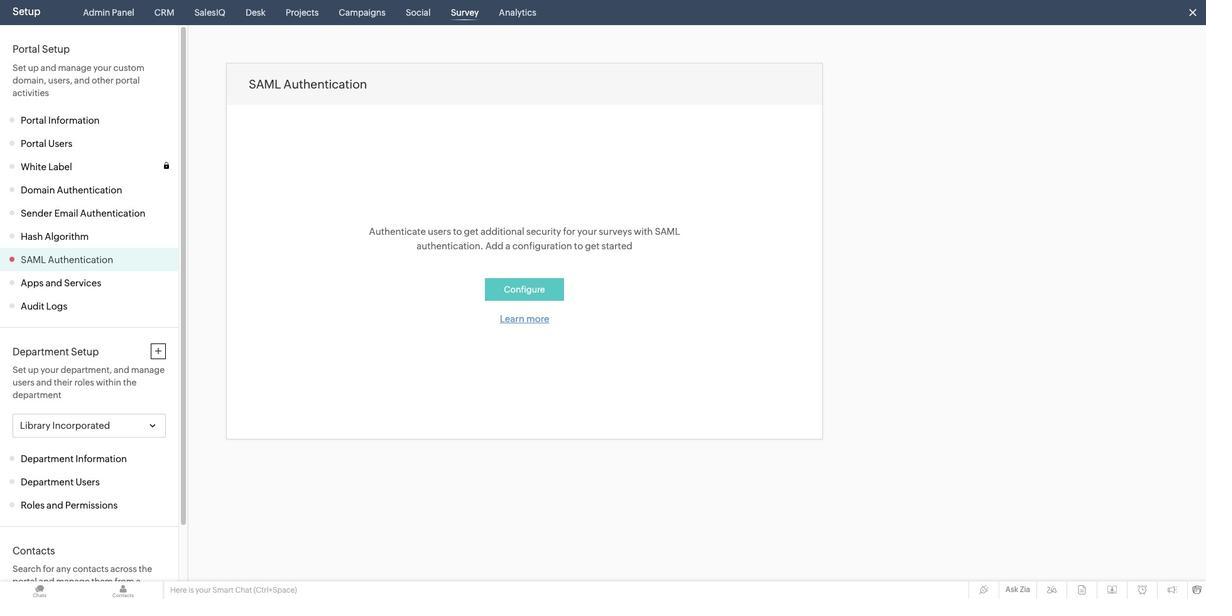 Task type: vqa. For each thing, say whether or not it's contained in the screenshot.
SalesIQ link
yes



Task type: locate. For each thing, give the bounding box(es) containing it.
smart
[[213, 586, 234, 595]]

admin panel link
[[78, 0, 139, 25]]

campaigns
[[339, 8, 386, 18]]

chats image
[[0, 582, 79, 599]]

ask
[[1006, 586, 1018, 594]]

salesiq
[[194, 8, 225, 18]]

zia
[[1020, 586, 1030, 594]]

survey link
[[446, 0, 484, 25]]

here is your smart chat (ctrl+space)
[[170, 586, 297, 595]]

desk
[[246, 8, 266, 18]]

campaigns link
[[334, 0, 391, 25]]

admin panel
[[83, 8, 134, 18]]

social link
[[401, 0, 436, 25]]

projects
[[286, 8, 319, 18]]

admin
[[83, 8, 110, 18]]

chat
[[235, 586, 252, 595]]

ask zia
[[1006, 586, 1030, 594]]

crm link
[[149, 0, 179, 25]]



Task type: describe. For each thing, give the bounding box(es) containing it.
desk link
[[241, 0, 271, 25]]

your
[[195, 586, 211, 595]]

crm
[[154, 8, 174, 18]]

contacts image
[[84, 582, 163, 599]]

panel
[[112, 8, 134, 18]]

survey
[[451, 8, 479, 18]]

here
[[170, 586, 187, 595]]

(ctrl+space)
[[254, 586, 297, 595]]

analytics
[[499, 8, 536, 18]]

projects link
[[281, 0, 324, 25]]

social
[[406, 8, 431, 18]]

analytics link
[[494, 0, 542, 25]]

is
[[188, 586, 194, 595]]

salesiq link
[[189, 0, 231, 25]]

setup
[[13, 6, 40, 18]]



